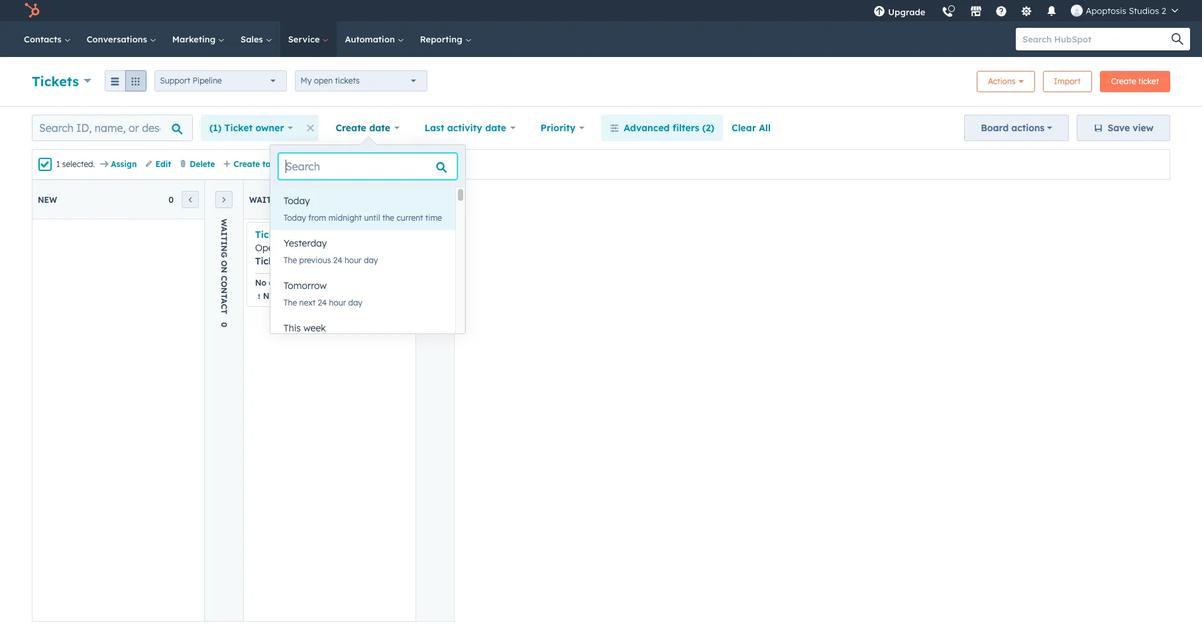 Task type: locate. For each thing, give the bounding box(es) containing it.
24 right next
[[318, 298, 327, 308]]

tomorrow the next 24 hour day
[[284, 280, 363, 308]]

save
[[1108, 122, 1130, 134]]

0 horizontal spatial day
[[348, 298, 363, 308]]

2 vertical spatial create
[[234, 159, 260, 169]]

create for create date
[[336, 122, 367, 134]]

0 horizontal spatial 0
[[168, 195, 174, 205]]

1 left the selected.
[[56, 159, 60, 169]]

minutes
[[310, 242, 344, 254], [326, 278, 357, 288]]

0 vertical spatial create
[[1112, 76, 1137, 86]]

(1) ticket owner button
[[201, 115, 302, 141]]

open
[[314, 76, 333, 86]]

delete
[[190, 159, 215, 169]]

1 horizontal spatial date
[[485, 122, 506, 134]]

notifications button
[[1041, 0, 1064, 21]]

1 vertical spatial create
[[336, 122, 367, 134]]

no activity for 24 minutes
[[255, 278, 357, 288]]

0 vertical spatial owner
[[256, 122, 284, 134]]

new
[[38, 195, 57, 205]]

hour right tara in the top of the page
[[345, 255, 362, 265]]

no activity scheduled
[[263, 291, 348, 301]]

the
[[284, 255, 297, 265], [284, 298, 297, 308]]

i
[[219, 232, 229, 236], [219, 241, 229, 245]]

24 up previous
[[296, 242, 307, 254]]

0 vertical spatial i
[[219, 232, 229, 236]]

n
[[219, 245, 229, 252], [219, 267, 229, 273], [219, 287, 229, 294]]

2 horizontal spatial create
[[1112, 76, 1137, 86]]

next
[[299, 298, 316, 308]]

1 vertical spatial hour
[[329, 298, 346, 308]]

create inside button
[[1112, 76, 1137, 86]]

no down open at the top left
[[255, 278, 267, 288]]

day up this week button in the left of the page
[[348, 298, 363, 308]]

1 vertical spatial minutes
[[326, 278, 357, 288]]

1 the from the top
[[284, 255, 297, 265]]

0 vertical spatial hour
[[345, 255, 362, 265]]

1 vertical spatial ticket
[[255, 255, 283, 267]]

time
[[426, 213, 442, 223]]

the for tomorrow
[[284, 298, 297, 308]]

1 horizontal spatial 1
[[381, 195, 385, 205]]

0 horizontal spatial for
[[281, 242, 294, 254]]

2 n from the top
[[219, 267, 229, 273]]

create left ticket
[[1112, 76, 1137, 86]]

yesterday button
[[270, 230, 456, 257]]

clear
[[732, 122, 756, 134]]

minutes up tara in the top of the page
[[310, 242, 344, 254]]

0 down w a i t i n g o n c o n t a c t
[[219, 322, 229, 327]]

ticket down open at the top left
[[255, 255, 283, 267]]

0 horizontal spatial 1
[[56, 159, 60, 169]]

tickets button
[[32, 71, 91, 90]]

today
[[284, 195, 310, 207], [284, 213, 306, 223]]

owner
[[256, 122, 284, 134], [286, 255, 314, 267]]

my
[[301, 76, 312, 86]]

day inside tomorrow the next 24 hour day
[[348, 298, 363, 308]]

1 vertical spatial c
[[219, 304, 229, 309]]

date up search search field
[[369, 122, 390, 134]]

0 vertical spatial t
[[219, 236, 229, 241]]

day up the tomorrow button
[[364, 255, 378, 265]]

d
[[430, 245, 440, 251]]

delete button
[[179, 158, 215, 170]]

c
[[219, 276, 229, 281], [219, 304, 229, 309]]

the for yesterday
[[284, 255, 297, 265]]

1 vertical spatial the
[[284, 298, 297, 308]]

last
[[425, 122, 444, 134]]

3 n from the top
[[219, 287, 229, 294]]

no for no activity scheduled
[[263, 291, 275, 301]]

priority button
[[532, 115, 594, 141]]

service
[[288, 34, 322, 44]]

2 today from the top
[[284, 213, 306, 223]]

group
[[104, 70, 146, 91]]

24 inside tomorrow the next 24 hour day
[[318, 298, 327, 308]]

24 right previous
[[333, 255, 342, 265]]

1 horizontal spatial 0
[[219, 322, 229, 327]]

a
[[219, 226, 229, 232], [219, 298, 229, 304]]

24 up "scheduled"
[[314, 278, 324, 288]]

hour right next
[[329, 298, 346, 308]]

24 for no
[[314, 278, 324, 288]]

ticket right (1)
[[224, 122, 253, 134]]

for up "no activity scheduled"
[[301, 278, 312, 288]]

my open tickets
[[301, 76, 360, 86]]

activity for scheduled
[[277, 291, 306, 301]]

0
[[168, 195, 174, 205], [219, 322, 229, 327]]

0 vertical spatial day
[[364, 255, 378, 265]]

24 inside the yesterday the previous 24 hour day
[[333, 255, 342, 265]]

the inside tomorrow the next 24 hour day
[[284, 298, 297, 308]]

search button
[[1165, 28, 1191, 50]]

marketing link
[[164, 21, 233, 57]]

contacts
[[24, 34, 64, 44]]

create inside popup button
[[336, 122, 367, 134]]

tomorrow button
[[270, 272, 456, 299]]

menu
[[866, 0, 1187, 26]]

date right last
[[485, 122, 506, 134]]

0 horizontal spatial ticket
[[224, 122, 253, 134]]

1 vertical spatial day
[[348, 298, 363, 308]]

a up the g
[[219, 226, 229, 232]]

0 vertical spatial activity
[[447, 122, 483, 134]]

owner down yesterday
[[286, 255, 314, 267]]

list box containing today
[[270, 188, 465, 357]]

1 horizontal spatial ticket
[[255, 255, 283, 267]]

0 vertical spatial n
[[219, 245, 229, 252]]

0 vertical spatial no
[[255, 278, 267, 288]]

1 horizontal spatial owner
[[286, 255, 314, 267]]

0 vertical spatial minutes
[[310, 242, 344, 254]]

owner up tasks
[[256, 122, 284, 134]]

0 horizontal spatial create
[[234, 159, 260, 169]]

today up "from"
[[284, 195, 310, 207]]

support
[[160, 76, 190, 86]]

today button
[[270, 188, 456, 214]]

tickets
[[335, 76, 360, 86]]

edit button
[[145, 158, 171, 170]]

minutes up "scheduled"
[[326, 278, 357, 288]]

menu containing apoptosis studios 2
[[866, 0, 1187, 26]]

day inside the yesterday the previous 24 hour day
[[364, 255, 378, 265]]

c
[[430, 219, 440, 224]]

1 vertical spatial 0
[[219, 322, 229, 327]]

24
[[296, 242, 307, 254], [333, 255, 342, 265], [314, 278, 324, 288], [318, 298, 327, 308]]

hour inside tomorrow the next 24 hour day
[[329, 298, 346, 308]]

for down tickyticky "link"
[[281, 242, 294, 254]]

filters
[[673, 122, 700, 134]]

create
[[1112, 76, 1137, 86], [336, 122, 367, 134], [234, 159, 260, 169]]

1 vertical spatial 1
[[381, 195, 385, 205]]

activity inside popup button
[[447, 122, 483, 134]]

c l o s e d
[[430, 219, 440, 251]]

calling icon button
[[937, 1, 960, 21]]

assign button
[[100, 158, 137, 170]]

o
[[430, 229, 440, 235], [219, 260, 229, 267], [219, 281, 229, 287]]

1 vertical spatial today
[[284, 213, 306, 223]]

1 vertical spatial activity
[[269, 278, 299, 288]]

the down yesterday
[[284, 255, 297, 265]]

tara schultz image
[[1072, 5, 1084, 17]]

ticket
[[224, 122, 253, 134], [255, 255, 283, 267]]

scheduled
[[309, 291, 348, 301]]

midnight
[[329, 213, 362, 223]]

conversations
[[87, 34, 150, 44]]

tickets banner
[[32, 67, 1171, 93]]

1 t from the top
[[219, 236, 229, 241]]

0 down edit
[[168, 195, 174, 205]]

0 vertical spatial ticket
[[224, 122, 253, 134]]

1 horizontal spatial for
[[301, 278, 312, 288]]

1 vertical spatial n
[[219, 267, 229, 273]]

list box
[[270, 188, 465, 357]]

automation
[[345, 34, 398, 44]]

for
[[281, 242, 294, 254], [301, 278, 312, 288]]

no left tomorrow
[[263, 291, 275, 301]]

create inside "button"
[[234, 159, 260, 169]]

create tasks
[[234, 159, 283, 169]]

create up search search field
[[336, 122, 367, 134]]

marketplaces button
[[963, 0, 991, 21]]

1 horizontal spatial create
[[336, 122, 367, 134]]

0 vertical spatial today
[[284, 195, 310, 207]]

no
[[255, 278, 267, 288], [263, 291, 275, 301]]

0 horizontal spatial owner
[[256, 122, 284, 134]]

reporting
[[420, 34, 465, 44]]

last activity date
[[425, 122, 506, 134]]

0 vertical spatial c
[[219, 276, 229, 281]]

1 vertical spatial a
[[219, 298, 229, 304]]

save view button
[[1078, 115, 1171, 141]]

create left tasks
[[234, 159, 260, 169]]

1 vertical spatial no
[[263, 291, 275, 301]]

1 vertical spatial owner
[[286, 255, 314, 267]]

service link
[[280, 21, 337, 57]]

0 vertical spatial a
[[219, 226, 229, 232]]

activity up "no activity scheduled"
[[269, 278, 299, 288]]

1 horizontal spatial day
[[364, 255, 378, 265]]

settings link
[[1013, 0, 1041, 21]]

for inside open for 24 minutes ticket owner : tara schultz
[[281, 242, 294, 254]]

1 up the
[[381, 195, 385, 205]]

0 vertical spatial 0
[[168, 195, 174, 205]]

hour
[[345, 255, 362, 265], [329, 298, 346, 308]]

activity right last
[[447, 122, 483, 134]]

a down the g
[[219, 298, 229, 304]]

2 the from the top
[[284, 298, 297, 308]]

hour inside the yesterday the previous 24 hour day
[[345, 255, 362, 265]]

owner inside 'popup button'
[[256, 122, 284, 134]]

the left next
[[284, 298, 297, 308]]

1 vertical spatial t
[[219, 294, 229, 298]]

2 vertical spatial activity
[[277, 291, 306, 301]]

i up the g
[[219, 241, 229, 245]]

0 vertical spatial the
[[284, 255, 297, 265]]

create for create ticket
[[1112, 76, 1137, 86]]

2 vertical spatial o
[[219, 281, 229, 287]]

the inside the yesterday the previous 24 hour day
[[284, 255, 297, 265]]

support pipeline button
[[154, 70, 287, 91]]

yesterday the previous 24 hour day
[[284, 237, 378, 265]]

e
[[430, 240, 440, 245]]

1 vertical spatial i
[[219, 241, 229, 245]]

0 horizontal spatial date
[[369, 122, 390, 134]]

1 vertical spatial for
[[301, 278, 312, 288]]

automation link
[[337, 21, 412, 57]]

marketing
[[172, 34, 218, 44]]

waiting
[[249, 195, 288, 205]]

2 vertical spatial t
[[219, 309, 229, 314]]

i down w
[[219, 232, 229, 236]]

0 vertical spatial for
[[281, 242, 294, 254]]

1 vertical spatial o
[[219, 260, 229, 267]]

24 for yesterday
[[333, 255, 342, 265]]

conversations link
[[79, 21, 164, 57]]

2 vertical spatial n
[[219, 287, 229, 294]]

0 vertical spatial 1
[[56, 159, 60, 169]]

3 t from the top
[[219, 309, 229, 314]]

today down on
[[284, 213, 306, 223]]

activity down no activity for 24 minutes
[[277, 291, 306, 301]]

w
[[219, 219, 229, 226]]

marketplaces image
[[971, 6, 983, 18]]

(2)
[[703, 122, 715, 134]]

the
[[382, 213, 394, 223]]

tickets
[[32, 73, 79, 89]]



Task type: describe. For each thing, give the bounding box(es) containing it.
save view
[[1108, 122, 1154, 134]]

activity for date
[[447, 122, 483, 134]]

2 c from the top
[[219, 304, 229, 309]]

create ticket button
[[1100, 71, 1171, 92]]

2 i from the top
[[219, 241, 229, 245]]

Search search field
[[278, 153, 458, 180]]

board actions button
[[965, 115, 1070, 141]]

create for create tasks
[[234, 159, 260, 169]]

create date button
[[327, 115, 408, 141]]

g
[[219, 252, 229, 258]]

sales link
[[233, 21, 280, 57]]

on
[[291, 195, 304, 205]]

ticket inside 'popup button'
[[224, 122, 253, 134]]

day for yesterday
[[364, 255, 378, 265]]

1 c from the top
[[219, 276, 229, 281]]

from
[[308, 213, 326, 223]]

import button
[[1043, 71, 1092, 92]]

2 a from the top
[[219, 298, 229, 304]]

schultz
[[340, 255, 371, 267]]

ticket inside open for 24 minutes ticket owner : tara schultz
[[255, 255, 283, 267]]

this week
[[284, 322, 326, 334]]

settings image
[[1021, 6, 1033, 18]]

upgrade
[[889, 7, 926, 17]]

reporting link
[[412, 21, 480, 57]]

until
[[364, 213, 380, 223]]

studios
[[1129, 5, 1160, 16]]

yesterday
[[284, 237, 327, 249]]

selected.
[[62, 159, 95, 169]]

actions button
[[977, 71, 1035, 92]]

no for no activity for 24 minutes
[[255, 278, 267, 288]]

2
[[1162, 5, 1167, 16]]

import
[[1054, 76, 1081, 86]]

1 for 1
[[381, 195, 385, 205]]

actions
[[988, 76, 1016, 86]]

minutes inside open for 24 minutes ticket owner : tara schultz
[[310, 242, 344, 254]]

1 today from the top
[[284, 195, 310, 207]]

last activity date button
[[416, 115, 524, 141]]

hour for tomorrow
[[329, 298, 346, 308]]

support pipeline
[[160, 76, 222, 86]]

upgrade image
[[874, 6, 886, 18]]

waiting on us
[[249, 195, 317, 205]]

clear all
[[732, 122, 771, 134]]

tickyticky
[[255, 229, 305, 241]]

search image
[[1172, 33, 1184, 45]]

today today from midnight until the current time
[[284, 195, 442, 223]]

calling icon image
[[942, 7, 954, 19]]

clear all button
[[723, 115, 780, 141]]

sales
[[241, 34, 266, 44]]

tickyticky link
[[255, 229, 305, 241]]

help image
[[996, 6, 1008, 18]]

contacts link
[[16, 21, 79, 57]]

open for 24 minutes ticket owner : tara schultz
[[255, 242, 371, 267]]

tasks
[[263, 159, 283, 169]]

1 selected.
[[56, 159, 95, 169]]

previous
[[299, 255, 331, 265]]

1 i from the top
[[219, 232, 229, 236]]

Search ID, name, or description search field
[[32, 115, 193, 141]]

(1) ticket owner
[[209, 122, 284, 134]]

24 for tomorrow
[[318, 298, 327, 308]]

day for tomorrow
[[348, 298, 363, 308]]

tara
[[319, 255, 338, 267]]

2 date from the left
[[485, 122, 506, 134]]

priority
[[541, 122, 576, 134]]

1 for 1 selected.
[[56, 159, 60, 169]]

1 a from the top
[[219, 226, 229, 232]]

board actions
[[981, 122, 1045, 134]]

2 t from the top
[[219, 294, 229, 298]]

0 vertical spatial o
[[430, 229, 440, 235]]

Search HubSpot search field
[[1016, 28, 1179, 50]]

1 date from the left
[[369, 122, 390, 134]]

edit
[[155, 159, 171, 169]]

s
[[430, 235, 440, 240]]

advanced
[[624, 122, 670, 134]]

24 inside open for 24 minutes ticket owner : tara schultz
[[296, 242, 307, 254]]

open
[[255, 242, 279, 254]]

apoptosis studios 2
[[1086, 5, 1167, 16]]

pipeline
[[193, 76, 222, 86]]

1 n from the top
[[219, 245, 229, 252]]

create tasks button
[[223, 158, 283, 170]]

all
[[759, 122, 771, 134]]

owner inside open for 24 minutes ticket owner : tara schultz
[[286, 255, 314, 267]]

tomorrow
[[284, 280, 327, 292]]

current
[[397, 213, 423, 223]]

create ticket
[[1112, 76, 1159, 86]]

advanced filters (2) button
[[602, 115, 723, 141]]

notifications image
[[1046, 6, 1058, 18]]

group inside tickets "banner"
[[104, 70, 146, 91]]

activity for for
[[269, 278, 299, 288]]

help button
[[991, 0, 1013, 21]]

create date
[[336, 122, 390, 134]]

hubspot image
[[24, 3, 40, 19]]

week
[[304, 322, 326, 334]]

:
[[314, 255, 316, 267]]

w a i t i n g o n c o n t a c t
[[219, 219, 229, 314]]

this week button
[[270, 315, 456, 341]]

l
[[430, 224, 440, 229]]

this
[[284, 322, 301, 334]]

apoptosis
[[1086, 5, 1127, 16]]

hour for yesterday
[[345, 255, 362, 265]]

view
[[1133, 122, 1154, 134]]

actions
[[1012, 122, 1045, 134]]



Task type: vqa. For each thing, say whether or not it's contained in the screenshot.
the left the the
no



